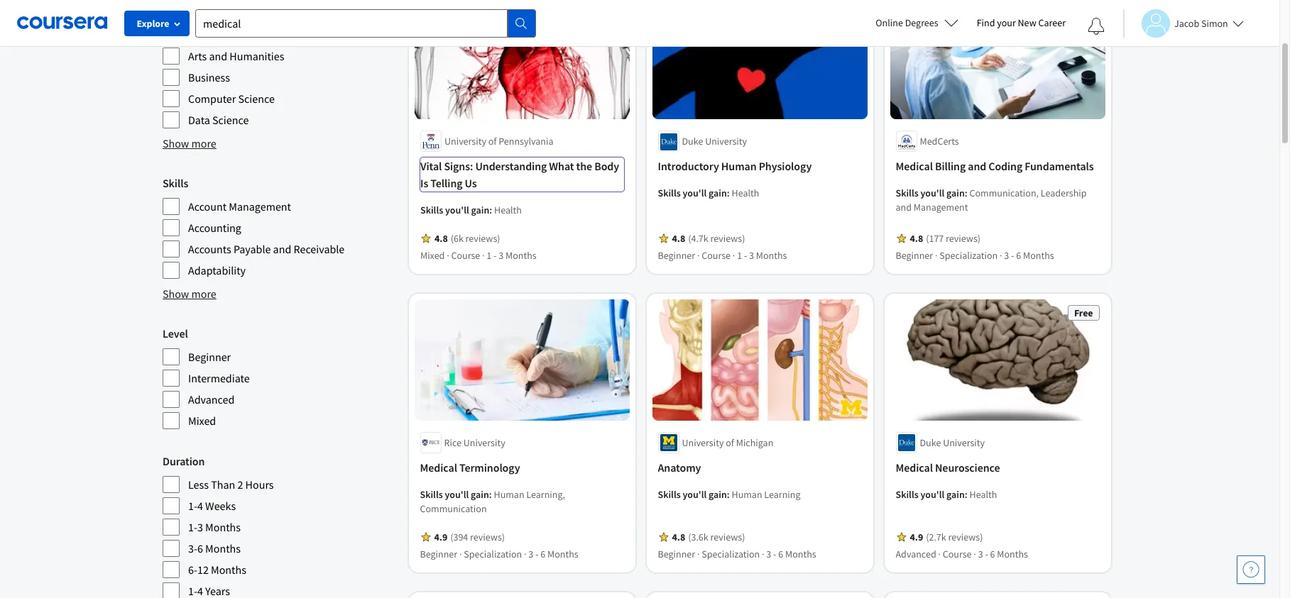 Task type: describe. For each thing, give the bounding box(es) containing it.
you'll for anatomy
[[683, 489, 707, 501]]

data science
[[188, 113, 249, 127]]

online degrees
[[876, 16, 939, 29]]

1- for 3
[[188, 521, 197, 535]]

fundamentals
[[1025, 159, 1095, 174]]

1 for human
[[738, 250, 743, 262]]

4.9 (2.7k reviews)
[[911, 531, 984, 544]]

medical for medical neuroscience
[[896, 461, 934, 475]]

jacob simon
[[1175, 17, 1229, 29]]

- for introductory human physiology
[[745, 250, 748, 262]]

specialization for terminology
[[464, 548, 523, 561]]

skills inside "group"
[[163, 176, 188, 190]]

skills group
[[163, 175, 395, 280]]

skills up 4.8 (177 reviews)
[[896, 187, 919, 200]]

communication, leadership and management
[[896, 187, 1087, 214]]

career
[[1039, 16, 1066, 29]]

skills down introductory
[[658, 187, 681, 200]]

- for anatomy
[[774, 548, 777, 561]]

duke university for human
[[683, 135, 748, 148]]

vital signs: understanding what the body is telling us link
[[420, 158, 624, 192]]

gain for vital signs: understanding what the body is telling us
[[471, 204, 490, 217]]

4.9 for terminology
[[435, 531, 448, 544]]

4.8 (3.6k reviews)
[[673, 531, 746, 544]]

medical for medical terminology
[[420, 461, 458, 475]]

(6k
[[451, 233, 464, 245]]

duke university for neuroscience
[[920, 437, 986, 449]]

4.8 (177 reviews)
[[911, 233, 981, 245]]

introductory human physiology
[[658, 159, 812, 174]]

signs:
[[444, 159, 473, 174]]

gain down terminology
[[471, 489, 490, 501]]

you'll for introductory human physiology
[[683, 187, 707, 200]]

explore
[[137, 17, 169, 30]]

pennsylvania
[[499, 135, 554, 148]]

skills you'll gain : health for neuroscience
[[896, 489, 998, 501]]

show for adaptability
[[163, 287, 189, 301]]

new
[[1018, 16, 1037, 29]]

anatomy
[[658, 461, 702, 475]]

beginner for billing
[[896, 250, 934, 262]]

hours
[[245, 478, 274, 492]]

intermediate
[[188, 371, 250, 386]]

university for medical terminology
[[464, 437, 506, 449]]

duke for medical
[[920, 437, 942, 449]]

accounting
[[188, 221, 241, 235]]

less than 2 hours
[[188, 478, 274, 492]]

skills you'll gain : human learning
[[658, 489, 801, 501]]

the
[[576, 159, 592, 174]]

management inside the skills "group"
[[229, 200, 291, 214]]

: for vital signs: understanding what the body is telling us
[[490, 204, 492, 217]]

than
[[211, 478, 235, 492]]

learning,
[[527, 489, 566, 501]]

medical billing and coding fundamentals link
[[896, 158, 1100, 175]]

telling
[[431, 176, 463, 191]]

course for physiology
[[702, 250, 731, 262]]

skills up communication
[[420, 489, 443, 501]]

you'll for vital signs: understanding what the body is telling us
[[445, 204, 469, 217]]

science for computer science
[[238, 92, 275, 106]]

(177
[[927, 233, 944, 245]]

what
[[549, 159, 574, 174]]

months for medical neuroscience
[[998, 548, 1029, 561]]

and for medical billing and coding fundamentals
[[969, 159, 987, 174]]

show for data science
[[163, 136, 189, 151]]

4.9 for neuroscience
[[911, 531, 924, 544]]

reviews) for medical billing and coding fundamentals
[[946, 233, 981, 245]]

beginner · specialization · 3 - 6 months for terminology
[[420, 548, 579, 561]]

medcerts
[[920, 135, 960, 148]]

human learning, communication
[[420, 489, 566, 516]]

reviews) for medical neuroscience
[[949, 531, 984, 544]]

months for vital signs: understanding what the body is telling us
[[506, 250, 537, 262]]

vital
[[420, 159, 442, 174]]

1-4 weeks
[[188, 499, 236, 513]]

computer science
[[188, 92, 275, 106]]

university of michigan
[[683, 437, 774, 449]]

of for anatomy
[[726, 437, 735, 449]]

management inside communication, leadership and management
[[914, 201, 969, 214]]

health for physiology
[[732, 187, 760, 200]]

medical neuroscience
[[896, 461, 1001, 475]]

subject
[[163, 26, 199, 40]]

science for data science
[[212, 113, 249, 127]]

you'll down billing
[[921, 187, 945, 200]]

skills down medical neuroscience
[[896, 489, 919, 501]]

course for understanding
[[451, 250, 480, 262]]

communication
[[420, 503, 487, 516]]

reviews) for anatomy
[[711, 531, 746, 544]]

free
[[1075, 307, 1094, 320]]

anatomy link
[[658, 459, 862, 476]]

gain for anatomy
[[709, 489, 728, 501]]

6 inside duration group
[[197, 542, 203, 556]]

learning
[[765, 489, 801, 501]]

beginner for human
[[658, 250, 696, 262]]

less
[[188, 478, 209, 492]]

degrees
[[905, 16, 939, 29]]

4.8 for vital
[[435, 233, 448, 245]]

university for introductory human physiology
[[706, 135, 748, 148]]

mixed · course · 1 - 3 months
[[420, 250, 537, 262]]

medical terminology link
[[420, 459, 624, 476]]

level
[[163, 327, 188, 341]]

humanities
[[230, 49, 284, 63]]

(394
[[451, 531, 469, 544]]

gain for medical neuroscience
[[947, 489, 965, 501]]

human down anatomy link
[[732, 489, 763, 501]]

coursera image
[[17, 12, 107, 34]]

receivable
[[294, 242, 345, 256]]

explore button
[[124, 11, 190, 36]]

leadership
[[1041, 187, 1087, 200]]

months for medical terminology
[[548, 548, 579, 561]]

mixed for mixed
[[188, 414, 216, 428]]

weeks
[[205, 499, 236, 513]]

mixed for mixed · course · 1 - 3 months
[[420, 250, 445, 262]]

gain down billing
[[947, 187, 965, 200]]

university of pennsylvania
[[445, 135, 554, 148]]

computer
[[188, 92, 236, 106]]

find your new career link
[[970, 14, 1073, 32]]

introductory human physiology link
[[658, 158, 862, 175]]

of for vital signs: understanding what the body is telling us
[[488, 135, 497, 148]]

medical terminology
[[420, 461, 521, 475]]

reviews) for vital signs: understanding what the body is telling us
[[466, 233, 500, 245]]

business
[[188, 70, 230, 85]]

your
[[997, 16, 1016, 29]]

human left physiology
[[722, 159, 757, 174]]

6 for anatomy
[[779, 548, 784, 561]]

(3.6k
[[689, 531, 709, 544]]

billing
[[936, 159, 966, 174]]

skills you'll gain : for terminology
[[420, 489, 494, 501]]

2 horizontal spatial health
[[970, 489, 998, 501]]

online
[[876, 16, 903, 29]]

2
[[238, 478, 243, 492]]

4.8 for medical
[[911, 233, 924, 245]]

terminology
[[460, 461, 521, 475]]

3-
[[188, 542, 197, 556]]

1 horizontal spatial specialization
[[702, 548, 760, 561]]

6 for medical neuroscience
[[991, 548, 996, 561]]

: down terminology
[[490, 489, 492, 501]]



Task type: vqa. For each thing, say whether or not it's contained in the screenshot.
application
no



Task type: locate. For each thing, give the bounding box(es) containing it.
beginner · specialization · 3 - 6 months down 4.8 (3.6k reviews)
[[658, 548, 817, 561]]

None search field
[[195, 9, 536, 37]]

human down the medical terminology link
[[494, 489, 525, 501]]

1 vertical spatial duke
[[920, 437, 942, 449]]

university up introductory human physiology
[[706, 135, 748, 148]]

advanced for advanced
[[188, 393, 235, 407]]

0 vertical spatial show
[[163, 136, 189, 151]]

:
[[728, 187, 730, 200], [965, 187, 968, 200], [490, 204, 492, 217], [490, 489, 492, 501], [728, 489, 730, 501], [965, 489, 968, 501]]

account
[[188, 200, 227, 214]]

0 horizontal spatial beginner · specialization · 3 - 6 months
[[420, 548, 579, 561]]

beginner down (394
[[420, 548, 458, 561]]

university up neuroscience on the right
[[944, 437, 986, 449]]

1 horizontal spatial beginner · specialization · 3 - 6 months
[[658, 548, 817, 561]]

reviews) up mixed · course · 1 - 3 months
[[466, 233, 500, 245]]

0 vertical spatial show more button
[[163, 135, 216, 152]]

gain down medical neuroscience
[[947, 489, 965, 501]]

4.9 left (394
[[435, 531, 448, 544]]

4.8 left '(6k'
[[435, 233, 448, 245]]

4.8 left (3.6k
[[673, 531, 686, 544]]

0 horizontal spatial management
[[229, 200, 291, 214]]

payable
[[234, 242, 271, 256]]

show notifications image
[[1088, 18, 1105, 35]]

medical for medical billing and coding fundamentals
[[896, 159, 934, 174]]

1- down less
[[188, 499, 197, 513]]

1- up 3- on the bottom of the page
[[188, 521, 197, 535]]

beginner down (4.7k
[[658, 250, 696, 262]]

0 vertical spatial skills you'll gain : health
[[658, 187, 760, 200]]

1 horizontal spatial advanced
[[896, 548, 937, 561]]

reviews) up beginner · course · 1 - 3 months
[[711, 233, 746, 245]]

6 for medical billing and coding fundamentals
[[1017, 250, 1022, 262]]

skills down is
[[420, 204, 443, 217]]

reviews) right (394
[[471, 531, 505, 544]]

2 vertical spatial skills you'll gain : health
[[896, 489, 998, 501]]

health for understanding
[[494, 204, 522, 217]]

1 vertical spatial mixed
[[188, 414, 216, 428]]

specialization for billing
[[940, 250, 998, 262]]

you'll down anatomy
[[683, 489, 707, 501]]

0 horizontal spatial specialization
[[464, 548, 523, 561]]

specialization down 4.9 (394 reviews)
[[464, 548, 523, 561]]

0 vertical spatial show more
[[163, 136, 216, 151]]

: down neuroscience on the right
[[965, 489, 968, 501]]

advanced for advanced · course · 3 - 6 months
[[896, 548, 937, 561]]

show down data
[[163, 136, 189, 151]]

1 vertical spatial show more button
[[163, 286, 216, 303]]

coding
[[989, 159, 1023, 174]]

course down 4.8 (4.7k reviews)
[[702, 250, 731, 262]]

2 more from the top
[[191, 287, 216, 301]]

you'll down medical neuroscience
[[921, 489, 945, 501]]

1 vertical spatial 1-
[[188, 521, 197, 535]]

1 4.9 from the left
[[435, 531, 448, 544]]

0 horizontal spatial of
[[488, 135, 497, 148]]

science
[[238, 92, 275, 106], [212, 113, 249, 127]]

2 horizontal spatial beginner · specialization · 3 - 6 months
[[896, 250, 1055, 262]]

duke for introductory
[[683, 135, 704, 148]]

more down adaptability
[[191, 287, 216, 301]]

advanced inside level "group"
[[188, 393, 235, 407]]

1 horizontal spatial 4.9
[[911, 531, 924, 544]]

vital signs: understanding what the body is telling us
[[420, 159, 619, 191]]

(2.7k
[[927, 531, 947, 544]]

3 inside duration group
[[197, 521, 203, 535]]

1 horizontal spatial skills you'll gain :
[[896, 187, 970, 200]]

show more down adaptability
[[163, 287, 216, 301]]

: down billing
[[965, 187, 968, 200]]

skills you'll gain : for billing
[[896, 187, 970, 200]]

simon
[[1202, 17, 1229, 29]]

is
[[420, 176, 428, 191]]

adaptability
[[188, 263, 246, 278]]

show more down data
[[163, 136, 216, 151]]

1 for signs:
[[487, 250, 492, 262]]

mixed inside level "group"
[[188, 414, 216, 428]]

2 show more from the top
[[163, 287, 216, 301]]

management up 4.8 (177 reviews)
[[914, 201, 969, 214]]

specialization
[[940, 250, 998, 262], [464, 548, 523, 561], [702, 548, 760, 561]]

0 horizontal spatial mixed
[[188, 414, 216, 428]]

specialization down 4.8 (3.6k reviews)
[[702, 548, 760, 561]]

and for accounts payable and receivable
[[273, 242, 291, 256]]

science down computer science
[[212, 113, 249, 127]]

skills you'll gain : health down introductory
[[658, 187, 760, 200]]

1 horizontal spatial course
[[702, 250, 731, 262]]

medical down medcerts
[[896, 159, 934, 174]]

1 horizontal spatial health
[[732, 187, 760, 200]]

2 1- from the top
[[188, 521, 197, 535]]

skills you'll gain : health down medical neuroscience
[[896, 489, 998, 501]]

What do you want to learn? text field
[[195, 9, 508, 37]]

2 1 from the left
[[738, 250, 743, 262]]

medical inside medical billing and coding fundamentals link
[[896, 159, 934, 174]]

6
[[1017, 250, 1022, 262], [197, 542, 203, 556], [541, 548, 546, 561], [779, 548, 784, 561], [991, 548, 996, 561]]

and inside communication, leadership and management
[[896, 201, 912, 214]]

reviews) for introductory human physiology
[[711, 233, 746, 245]]

1 down 4.8 (4.7k reviews)
[[738, 250, 743, 262]]

science down humanities
[[238, 92, 275, 106]]

medical left neuroscience on the right
[[896, 461, 934, 475]]

- for medical neuroscience
[[986, 548, 989, 561]]

1-
[[188, 499, 197, 513], [188, 521, 197, 535]]

health down vital signs: understanding what the body is telling us
[[494, 204, 522, 217]]

1 vertical spatial more
[[191, 287, 216, 301]]

of left michigan
[[726, 437, 735, 449]]

reviews) for medical terminology
[[471, 531, 505, 544]]

1 horizontal spatial duke university
[[920, 437, 986, 449]]

1 vertical spatial advanced
[[896, 548, 937, 561]]

and right 'payable'
[[273, 242, 291, 256]]

6-
[[188, 563, 197, 577]]

skills you'll gain : down billing
[[896, 187, 970, 200]]

advanced down intermediate
[[188, 393, 235, 407]]

- for medical terminology
[[536, 548, 539, 561]]

reviews) up advanced · course · 3 - 6 months
[[949, 531, 984, 544]]

beginner · specialization · 3 - 6 months
[[896, 250, 1055, 262], [420, 548, 579, 561], [658, 548, 817, 561]]

gain
[[709, 187, 728, 200], [947, 187, 965, 200], [471, 204, 490, 217], [471, 489, 490, 501], [709, 489, 728, 501], [947, 489, 965, 501]]

advanced
[[188, 393, 235, 407], [896, 548, 937, 561]]

skills you'll gain : health down us
[[420, 204, 522, 217]]

you'll for medical neuroscience
[[921, 489, 945, 501]]

accounts payable and receivable
[[188, 242, 345, 256]]

course down 4.9 (2.7k reviews)
[[943, 548, 972, 561]]

months for anatomy
[[786, 548, 817, 561]]

show more button down adaptability
[[163, 286, 216, 303]]

- for medical billing and coding fundamentals
[[1012, 250, 1015, 262]]

beginner
[[658, 250, 696, 262], [896, 250, 934, 262], [188, 350, 231, 364], [420, 548, 458, 561], [658, 548, 696, 561]]

duration group
[[163, 453, 395, 599]]

show up level at the bottom
[[163, 287, 189, 301]]

university up anatomy
[[683, 437, 724, 449]]

beginner inside level "group"
[[188, 350, 231, 364]]

more for data science
[[191, 136, 216, 151]]

show more button for data science
[[163, 135, 216, 152]]

4.8 (4.7k reviews)
[[673, 233, 746, 245]]

you'll up communication
[[445, 489, 469, 501]]

skills
[[163, 176, 188, 190], [658, 187, 681, 200], [896, 187, 919, 200], [420, 204, 443, 217], [420, 489, 443, 501], [658, 489, 681, 501], [896, 489, 919, 501]]

1 vertical spatial skills you'll gain : health
[[420, 204, 522, 217]]

1 more from the top
[[191, 136, 216, 151]]

2 horizontal spatial specialization
[[940, 250, 998, 262]]

find
[[977, 16, 995, 29]]

beginner down the (177
[[896, 250, 934, 262]]

0 vertical spatial science
[[238, 92, 275, 106]]

1 show more button from the top
[[163, 135, 216, 152]]

skills up the account
[[163, 176, 188, 190]]

beginner down (3.6k
[[658, 548, 696, 561]]

management up accounts payable and receivable
[[229, 200, 291, 214]]

management
[[229, 200, 291, 214], [914, 201, 969, 214]]

0 horizontal spatial health
[[494, 204, 522, 217]]

1 horizontal spatial of
[[726, 437, 735, 449]]

0 horizontal spatial 1
[[487, 250, 492, 262]]

6-12 months
[[188, 563, 246, 577]]

months for introductory human physiology
[[757, 250, 788, 262]]

1 1- from the top
[[188, 499, 197, 513]]

medical neuroscience link
[[896, 459, 1100, 476]]

1 horizontal spatial duke
[[920, 437, 942, 449]]

0 horizontal spatial 4.9
[[435, 531, 448, 544]]

4
[[197, 499, 203, 513]]

reviews) right (3.6k
[[711, 531, 746, 544]]

4.9
[[435, 531, 448, 544], [911, 531, 924, 544]]

account management
[[188, 200, 291, 214]]

more down data
[[191, 136, 216, 151]]

advanced · course · 3 - 6 months
[[896, 548, 1029, 561]]

beginner for terminology
[[420, 548, 458, 561]]

you'll down introductory
[[683, 187, 707, 200]]

1 horizontal spatial 1
[[738, 250, 743, 262]]

1 1 from the left
[[487, 250, 492, 262]]

beginner up intermediate
[[188, 350, 231, 364]]

medical inside medical neuroscience link
[[896, 461, 934, 475]]

4.8 (6k reviews)
[[435, 233, 500, 245]]

data
[[188, 113, 210, 127]]

physiology
[[759, 159, 812, 174]]

3-6 months
[[188, 542, 241, 556]]

of up 'understanding'
[[488, 135, 497, 148]]

4.8 left the (177
[[911, 233, 924, 245]]

show more
[[163, 136, 216, 151], [163, 287, 216, 301]]

rice university
[[445, 437, 506, 449]]

more
[[191, 136, 216, 151], [191, 287, 216, 301]]

1 vertical spatial show more
[[163, 287, 216, 301]]

body
[[595, 159, 619, 174]]

1 horizontal spatial mixed
[[420, 250, 445, 262]]

health down introductory human physiology
[[732, 187, 760, 200]]

gain up 4.8 (3.6k reviews)
[[709, 489, 728, 501]]

1 vertical spatial skills you'll gain :
[[420, 489, 494, 501]]

0 horizontal spatial course
[[451, 250, 480, 262]]

1 show more from the top
[[163, 136, 216, 151]]

1- for 4
[[188, 499, 197, 513]]

and right billing
[[969, 159, 987, 174]]

1 show from the top
[[163, 136, 189, 151]]

1 vertical spatial of
[[726, 437, 735, 449]]

course down 4.8 (6k reviews)
[[451, 250, 480, 262]]

online degrees button
[[865, 7, 970, 38]]

arts and humanities
[[188, 49, 284, 63]]

0 vertical spatial duke university
[[683, 135, 748, 148]]

skills you'll gain :
[[896, 187, 970, 200], [420, 489, 494, 501]]

0 vertical spatial health
[[732, 187, 760, 200]]

: for anatomy
[[728, 489, 730, 501]]

us
[[465, 176, 477, 191]]

neuroscience
[[936, 461, 1001, 475]]

(4.7k
[[689, 233, 709, 245]]

0 horizontal spatial skills you'll gain : health
[[420, 204, 522, 217]]

1 vertical spatial science
[[212, 113, 249, 127]]

0 horizontal spatial duke university
[[683, 135, 748, 148]]

duration
[[163, 455, 205, 469]]

health down medical neuroscience link
[[970, 489, 998, 501]]

duke
[[683, 135, 704, 148], [920, 437, 942, 449]]

: up 4.8 (6k reviews)
[[490, 204, 492, 217]]

university for medical neuroscience
[[944, 437, 986, 449]]

duke up introductory
[[683, 135, 704, 148]]

subject group
[[163, 24, 395, 129]]

duke university
[[683, 135, 748, 148], [920, 437, 986, 449]]

2 show from the top
[[163, 287, 189, 301]]

2 show more button from the top
[[163, 286, 216, 303]]

1-3 months
[[188, 521, 241, 535]]

you'll up '(6k'
[[445, 204, 469, 217]]

beginner · specialization · 3 - 6 months down 4.9 (394 reviews)
[[420, 548, 579, 561]]

0 horizontal spatial duke
[[683, 135, 704, 148]]

months
[[506, 250, 537, 262], [757, 250, 788, 262], [1024, 250, 1055, 262], [205, 521, 241, 535], [205, 542, 241, 556], [548, 548, 579, 561], [786, 548, 817, 561], [998, 548, 1029, 561], [211, 563, 246, 577]]

0 vertical spatial skills you'll gain :
[[896, 187, 970, 200]]

0 vertical spatial duke
[[683, 135, 704, 148]]

arts
[[188, 49, 207, 63]]

0 horizontal spatial advanced
[[188, 393, 235, 407]]

months for medical billing and coding fundamentals
[[1024, 250, 1055, 262]]

medical down rice
[[420, 461, 458, 475]]

beginner · specialization · 3 - 6 months for billing
[[896, 250, 1055, 262]]

1 horizontal spatial skills you'll gain : health
[[658, 187, 760, 200]]

and right arts
[[209, 49, 227, 63]]

show more for data science
[[163, 136, 216, 151]]

0 horizontal spatial skills you'll gain :
[[420, 489, 494, 501]]

2 horizontal spatial course
[[943, 548, 972, 561]]

0 vertical spatial more
[[191, 136, 216, 151]]

2 4.9 from the left
[[911, 531, 924, 544]]

duke university up medical neuroscience
[[920, 437, 986, 449]]

gain down us
[[471, 204, 490, 217]]

skills you'll gain : up communication
[[420, 489, 494, 501]]

communication,
[[970, 187, 1039, 200]]

health
[[732, 187, 760, 200], [494, 204, 522, 217], [970, 489, 998, 501]]

0 vertical spatial mixed
[[420, 250, 445, 262]]

mixed down 4.8 (6k reviews)
[[420, 250, 445, 262]]

beginner · specialization · 3 - 6 months down 4.8 (177 reviews)
[[896, 250, 1055, 262]]

1 horizontal spatial management
[[914, 201, 969, 214]]

specialization down 4.8 (177 reviews)
[[940, 250, 998, 262]]

duke university up introductory human physiology
[[683, 135, 748, 148]]

1 vertical spatial duke university
[[920, 437, 986, 449]]

rice
[[445, 437, 462, 449]]

0 vertical spatial 1-
[[188, 499, 197, 513]]

advanced down (2.7k
[[896, 548, 937, 561]]

1 vertical spatial health
[[494, 204, 522, 217]]

1
[[487, 250, 492, 262], [738, 250, 743, 262]]

: for medical neuroscience
[[965, 489, 968, 501]]

accounts
[[188, 242, 231, 256]]

12
[[197, 563, 209, 577]]

2 horizontal spatial skills you'll gain : health
[[896, 489, 998, 501]]

skills you'll gain : health for signs:
[[420, 204, 522, 217]]

reviews) right the (177
[[946, 233, 981, 245]]

mixed
[[420, 250, 445, 262], [188, 414, 216, 428]]

show more for adaptability
[[163, 287, 216, 301]]

michigan
[[737, 437, 774, 449]]

human inside human learning, communication
[[494, 489, 525, 501]]

and up 4.8 (177 reviews)
[[896, 201, 912, 214]]

- for vital signs: understanding what the body is telling us
[[494, 250, 497, 262]]

0 vertical spatial of
[[488, 135, 497, 148]]

more for adaptability
[[191, 287, 216, 301]]

understanding
[[475, 159, 547, 174]]

duke up medical neuroscience
[[920, 437, 942, 449]]

skills down anatomy
[[658, 489, 681, 501]]

jacob
[[1175, 17, 1200, 29]]

university up terminology
[[464, 437, 506, 449]]

0 vertical spatial advanced
[[188, 393, 235, 407]]

gain down introductory human physiology
[[709, 187, 728, 200]]

reviews)
[[466, 233, 500, 245], [711, 233, 746, 245], [946, 233, 981, 245], [471, 531, 505, 544], [711, 531, 746, 544], [949, 531, 984, 544]]

level group
[[163, 325, 395, 430]]

4.9 left (2.7k
[[911, 531, 924, 544]]

show more button down data
[[163, 135, 216, 152]]

: down anatomy link
[[728, 489, 730, 501]]

skills you'll gain : health for human
[[658, 187, 760, 200]]

jacob simon button
[[1124, 9, 1244, 37]]

6 for medical terminology
[[541, 548, 546, 561]]

medical billing and coding fundamentals
[[896, 159, 1095, 174]]

4.8 left (4.7k
[[673, 233, 686, 245]]

: for introductory human physiology
[[728, 187, 730, 200]]

show more button for adaptability
[[163, 286, 216, 303]]

and inside subject group
[[209, 49, 227, 63]]

4.8 for introductory
[[673, 233, 686, 245]]

university
[[445, 135, 486, 148], [706, 135, 748, 148], [464, 437, 506, 449], [683, 437, 724, 449], [944, 437, 986, 449]]

and inside the skills "group"
[[273, 242, 291, 256]]

help center image
[[1243, 562, 1260, 579]]

2 vertical spatial health
[[970, 489, 998, 501]]

gain for introductory human physiology
[[709, 187, 728, 200]]

1 vertical spatial show
[[163, 287, 189, 301]]

skills you'll gain : health
[[658, 187, 760, 200], [420, 204, 522, 217], [896, 489, 998, 501]]

and for communication, leadership and management
[[896, 201, 912, 214]]

introductory
[[658, 159, 720, 174]]

mixed up duration
[[188, 414, 216, 428]]

1 down 4.8 (6k reviews)
[[487, 250, 492, 262]]

: down introductory human physiology
[[728, 187, 730, 200]]

university up signs:
[[445, 135, 486, 148]]



